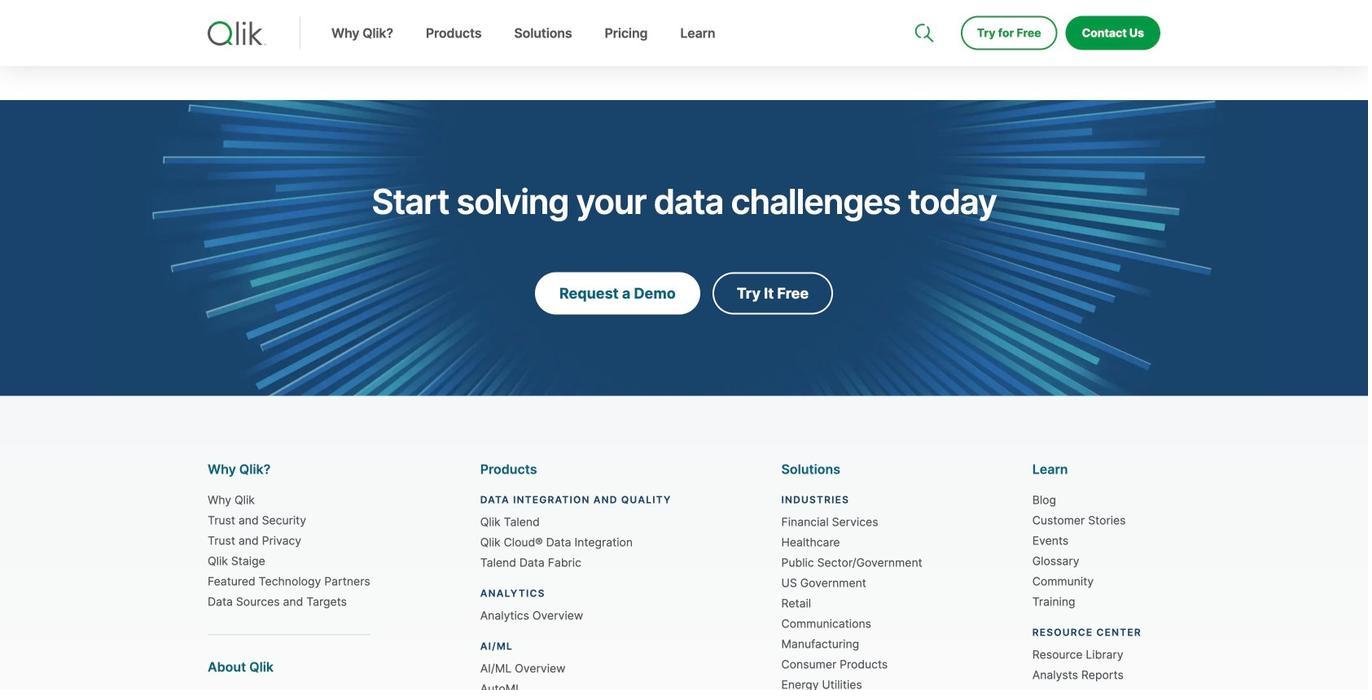 Task type: locate. For each thing, give the bounding box(es) containing it.
login image
[[1109, 0, 1122, 13]]



Task type: describe. For each thing, give the bounding box(es) containing it.
support image
[[916, 0, 930, 13]]

qlik image
[[208, 21, 266, 46]]



Task type: vqa. For each thing, say whether or not it's contained in the screenshot.
Company image
no



